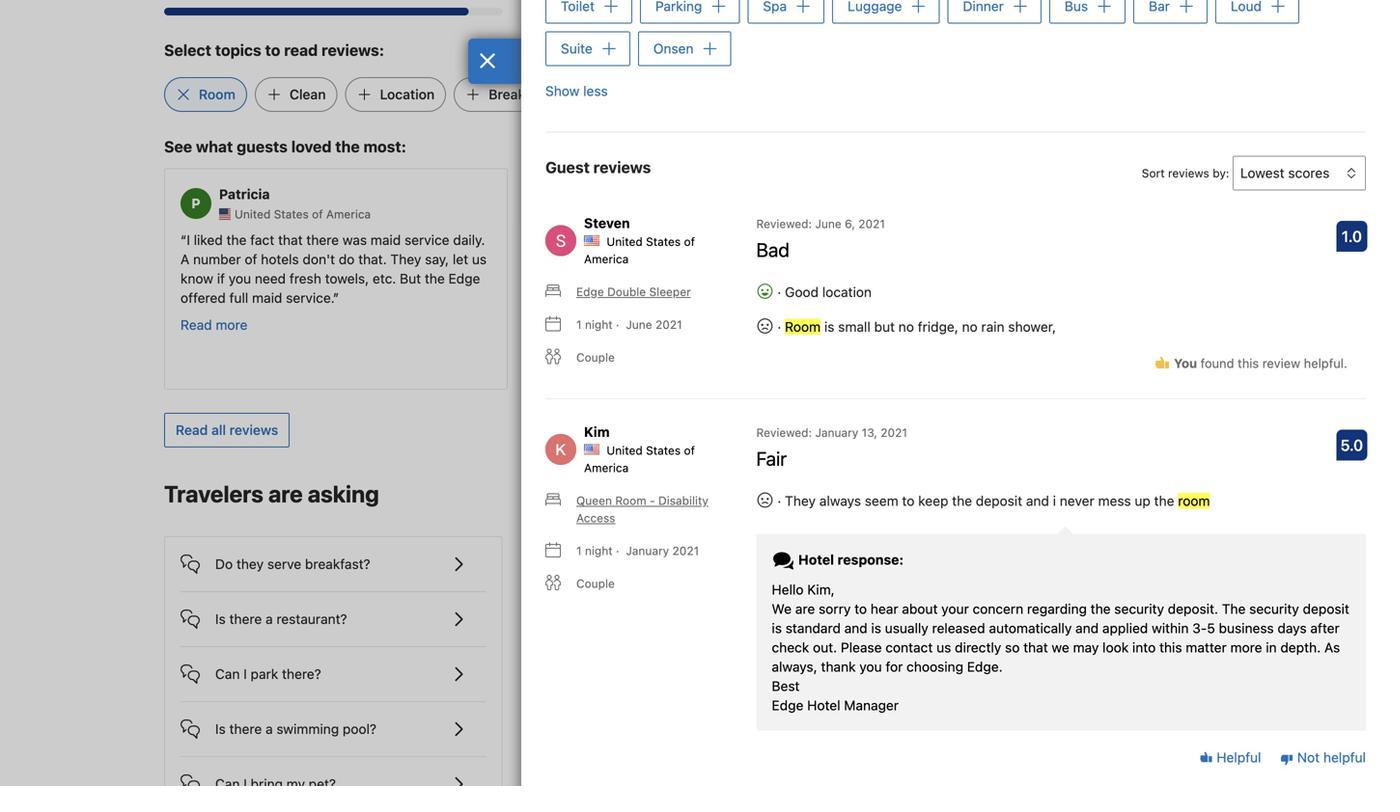 Task type: locate. For each thing, give the bounding box(es) containing it.
1 vertical spatial found
[[1201, 356, 1234, 371]]

i up stadium,
[[546, 232, 549, 248]]

you right 'if' on the top of the page
[[229, 271, 251, 287]]

2021 right 13,
[[881, 426, 907, 440]]

2 couple from the top
[[576, 577, 615, 591]]

us inside hello kim, we are sorry to hear about your concern regarding the security deposit. the security deposit is standard and is usually released automatically and applied within 3-5 business days after check out. please contact us directly so that we may look into this matter more in depth. as always, thank you for choosing edge. best edge hotel manager
[[937, 640, 951, 656]]

a for swimming
[[266, 721, 273, 737]]

0 horizontal spatial that
[[278, 232, 303, 248]]

1 horizontal spatial edge
[[576, 285, 604, 299]]

1 horizontal spatial was
[[975, 232, 999, 248]]

2 horizontal spatial "
[[1002, 329, 1008, 344]]

0 horizontal spatial very
[[604, 232, 631, 248]]

found inside 'list of reviews' region
[[1201, 356, 1234, 371]]

to inside everything was wonderful. the staff was amazing. luis, dominic and eric were very helpful, professional and very informative. we liked it so much we reserved it for thanksgiving weekend. i would recommend this hotel to anyone. loved it.
[[1149, 309, 1161, 325]]

0 horizontal spatial see
[[164, 137, 192, 156]]

very down eric
[[1055, 271, 1082, 287]]

" i found it very conveniently located to yankee stadium, the cloisters and many delicious restaurants.
[[540, 232, 828, 287]]

read more for " i liked the fact that there was maid service daily. a number of hotels don't do that.  they say, let us know if you need fresh towels, etc.  but the edge offered full maid service.
[[181, 317, 248, 333]]

1 vertical spatial liked
[[899, 290, 928, 306]]

2 1 from the top
[[576, 544, 582, 558]]

travelers
[[164, 481, 263, 508]]

i up a
[[187, 232, 190, 248]]

swimming
[[276, 721, 339, 737]]

read more button down restaurants.
[[540, 296, 607, 316]]

more down restaurants.
[[575, 298, 607, 314]]

0 horizontal spatial "
[[181, 232, 187, 248]]

january down queen room - disability access
[[626, 544, 669, 558]]

reviewed:
[[756, 217, 812, 231], [756, 426, 812, 440]]

" up stadium,
[[540, 232, 546, 248]]

do they serve breakfast? button
[[181, 538, 486, 576]]

1 horizontal spatial they
[[785, 493, 816, 509]]

1 vertical spatial see
[[1119, 488, 1144, 504]]

they inside 'list of reviews' region
[[785, 493, 816, 509]]

1 " from the left
[[181, 232, 187, 248]]

that down automatically
[[1023, 640, 1048, 656]]

america up edge double sleeper link
[[584, 252, 629, 266]]

1 vertical spatial we
[[1052, 640, 1069, 656]]

let
[[453, 251, 468, 267]]

1 vertical spatial is
[[215, 611, 226, 627]]

fridge,
[[918, 319, 958, 335]]

read
[[540, 298, 571, 314], [181, 317, 212, 333], [176, 422, 208, 438]]

us up choosing
[[937, 640, 951, 656]]

1 couple from the top
[[576, 351, 615, 364]]

is there a restaurant? button
[[181, 593, 486, 631]]

and up please
[[844, 621, 868, 636]]

couple down 1 night · june 2021
[[576, 351, 615, 364]]

kim,
[[807, 582, 835, 598]]

1 vertical spatial are
[[795, 601, 815, 617]]

0 horizontal spatial more
[[216, 317, 248, 333]]

that up hotels
[[278, 232, 303, 248]]

1 vertical spatial hotel
[[807, 698, 840, 714]]

0 vertical spatial the
[[1073, 232, 1097, 248]]

0 vertical spatial night
[[585, 318, 613, 331]]

have inside does this property have non- smoking rooms?
[[696, 665, 726, 680]]

1 horizontal spatial are
[[795, 601, 815, 617]]

asking
[[308, 481, 379, 508]]

daily.
[[453, 232, 485, 248]]

room
[[1178, 493, 1210, 509]]

read more down offered
[[181, 317, 248, 333]]

reviewed: for fair
[[756, 426, 812, 440]]

2 night from the top
[[585, 544, 613, 558]]

2 vertical spatial more
[[1230, 640, 1262, 656]]

2 vertical spatial is
[[215, 721, 226, 737]]

2 vertical spatial room
[[615, 494, 646, 508]]

1 vertical spatial for
[[886, 659, 903, 675]]

1 horizontal spatial reviews
[[593, 158, 651, 176]]

are up standard
[[795, 601, 815, 617]]

0 horizontal spatial for
[[886, 659, 903, 675]]

states up conveniently
[[633, 207, 668, 221]]

read more button for i found it very conveniently located to yankee stadium, the cloisters and many delicious restaurants.
[[540, 296, 607, 316]]

review
[[1262, 356, 1300, 371]]

0 horizontal spatial read more
[[181, 317, 248, 333]]

security up days
[[1249, 601, 1299, 617]]

1 horizontal spatial found
[[1201, 356, 1234, 371]]

see left availability
[[1119, 488, 1144, 504]]

edge down let
[[448, 271, 480, 287]]

1 security from the left
[[1114, 601, 1164, 617]]

all
[[211, 422, 226, 438]]

0 vertical spatial reviewed:
[[756, 217, 812, 231]]

out.
[[813, 640, 837, 656]]

0 vertical spatial are
[[268, 481, 303, 508]]

1 horizontal spatial very
[[1055, 271, 1082, 287]]

for inside everything was wonderful. the staff was amazing. luis, dominic and eric were very helpful, professional and very informative. we liked it so much we reserved it for thanksgiving weekend. i would recommend this hotel to anyone. loved it.
[[1091, 290, 1108, 306]]

1 horizontal spatial for
[[1091, 290, 1108, 306]]

kim
[[584, 424, 610, 440]]

very inside " i found it very conveniently located to yankee stadium, the cloisters and many delicious restaurants.
[[604, 232, 631, 248]]

1.0
[[1342, 227, 1362, 246]]

13,
[[862, 426, 877, 440]]

i
[[1053, 493, 1056, 509]]

the up eric
[[1073, 232, 1097, 248]]

there inside is there a swimming pool? "button"
[[229, 721, 262, 737]]

1 vertical spatial read more
[[181, 317, 248, 333]]

there inside is there a restaurant? button
[[229, 611, 262, 627]]

helpful.
[[1304, 356, 1347, 371]]

1 reviewed: from the top
[[756, 217, 812, 231]]

by:
[[1213, 166, 1229, 180]]

" for " i liked the fact that there was maid service daily. a number of hotels don't do that.  they say, let us know if you need fresh towels, etc.  but the edge offered full maid service.
[[181, 232, 187, 248]]

0 horizontal spatial january
[[626, 544, 669, 558]]

1 vertical spatial they
[[785, 493, 816, 509]]

mess
[[1098, 493, 1131, 509]]

this down within
[[1159, 640, 1182, 656]]

1 horizontal spatial liked
[[899, 290, 928, 306]]

we left an
[[916, 744, 936, 760]]

read for " i found it very conveniently located to yankee stadium, the cloisters and many delicious restaurants.
[[540, 298, 571, 314]]

the down say,
[[425, 271, 445, 287]]

1 night · january 2021
[[576, 544, 699, 558]]

to inside hello kim, we are sorry to hear about your concern regarding the security deposit. the security deposit is standard and is usually released automatically and applied within 3-5 business days after check out. please contact us directly so that we may look into this matter more in depth. as always, thank you for choosing edge. best edge hotel manager
[[854, 601, 867, 617]]

hotel inside hello kim, we are sorry to hear about your concern regarding the security deposit. the security deposit is standard and is usually released automatically and applied within 3-5 business days after check out. please contact us directly so that we may look into this matter more in depth. as always, thank you for choosing edge. best edge hotel manager
[[807, 698, 840, 714]]

2 vertical spatial read
[[176, 422, 208, 438]]

this left hotel
[[1088, 309, 1110, 325]]

us right let
[[472, 251, 487, 267]]

0 vertical spatial they
[[390, 251, 421, 267]]

they inside " i liked the fact that there was maid service daily. a number of hotels don't do that.  they say, let us know if you need fresh towels, etc.  but the edge offered full maid service.
[[390, 251, 421, 267]]

2 " from the left
[[540, 232, 546, 248]]

1 vertical spatial read
[[181, 317, 212, 333]]

reviews left by:
[[1168, 166, 1209, 180]]

0 horizontal spatial us
[[472, 251, 487, 267]]

there for is there a restaurant?
[[229, 611, 262, 627]]

1 vertical spatial night
[[585, 544, 613, 558]]

a left spa?
[[627, 556, 635, 572]]

room left -
[[615, 494, 646, 508]]

states up fact
[[274, 207, 309, 221]]

automatically
[[989, 621, 1072, 636]]

are
[[268, 481, 303, 508], [795, 601, 815, 617]]

0 vertical spatial january
[[815, 426, 858, 440]]

1 vertical spatial have
[[940, 744, 969, 760]]

· for · room is small but no fridge, no rain shower,
[[777, 319, 781, 335]]

i inside " i liked the fact that there was maid service daily. a number of hotels don't do that.  they say, let us know if you need fresh towels, etc.  but the edge offered full maid service.
[[187, 232, 190, 248]]

read more down restaurants.
[[540, 298, 607, 314]]

5.0
[[1341, 436, 1363, 455]]

this
[[1088, 309, 1110, 325], [1238, 356, 1259, 371], [1159, 640, 1182, 656], [613, 665, 635, 680]]

found inside " i found it very conveniently located to yankee stadium, the cloisters and many delicious restaurants.
[[553, 232, 589, 248]]

1 horizontal spatial us
[[937, 640, 951, 656]]

is for is there a swimming pool?
[[215, 721, 226, 737]]

6,
[[845, 217, 855, 231]]

guest reviews
[[545, 158, 651, 176]]

i inside " i found it very conveniently located to yankee stadium, the cloisters and many delicious restaurants.
[[546, 232, 549, 248]]

was inside " i liked the fact that there was maid service daily. a number of hotels don't do that.  they say, let us know if you need fresh towels, etc.  but the edge offered full maid service.
[[343, 232, 367, 248]]

there down they
[[229, 611, 262, 627]]

you inside hello kim, we are sorry to hear about your concern regarding the security deposit. the security deposit is standard and is usually released automatically and applied within 3-5 business days after check out. please contact us directly so that we may look into this matter more in depth. as always, thank you for choosing edge. best edge hotel manager
[[859, 659, 882, 675]]

us inside " i liked the fact that there was maid service daily. a number of hotels don't do that.  they say, let us know if you need fresh towels, etc.  but the edge offered full maid service.
[[472, 251, 487, 267]]

is down access
[[577, 556, 587, 572]]

a for spa?
[[627, 556, 635, 572]]

night for bad
[[585, 318, 613, 331]]

select
[[164, 41, 211, 59]]

edge
[[448, 271, 480, 287], [576, 285, 604, 299], [772, 698, 804, 714]]

couple for bad
[[576, 351, 615, 364]]

2 horizontal spatial was
[[1132, 232, 1157, 248]]

0 horizontal spatial found
[[553, 232, 589, 248]]

· for · good location
[[777, 284, 781, 300]]

was up 'do'
[[343, 232, 367, 248]]

hotel up kim,
[[798, 552, 834, 568]]

please
[[841, 640, 882, 656]]

the up edge double sleeper link
[[598, 251, 619, 267]]

reviews:
[[321, 41, 384, 59]]

1 was from the left
[[343, 232, 367, 248]]

night for fair
[[585, 544, 613, 558]]

0 horizontal spatial liked
[[194, 232, 223, 248]]

less
[[583, 83, 608, 99]]

and left "i"
[[1026, 493, 1049, 509]]

hear
[[871, 601, 898, 617]]

night
[[585, 318, 613, 331], [585, 544, 613, 558]]

couple for fair
[[576, 577, 615, 591]]

so left much
[[943, 290, 958, 306]]

0 vertical spatial us
[[472, 251, 487, 267]]

questions
[[1136, 744, 1197, 760]]

" inside " i liked the fact that there was maid service daily. a number of hotels don't do that.  they say, let us know if you need fresh towels, etc.  but the edge offered full maid service.
[[181, 232, 187, 248]]

no right but
[[899, 319, 914, 335]]

we down hello
[[772, 601, 792, 617]]

2 horizontal spatial very
[[1134, 251, 1160, 267]]

1 vertical spatial couple
[[576, 577, 615, 591]]

room down good
[[785, 319, 821, 335]]

liked inside everything was wonderful. the staff was amazing. luis, dominic and eric were very helpful, professional and very informative. we liked it so much we reserved it for thanksgiving weekend. i would recommend this hotel to anyone. loved it.
[[899, 290, 928, 306]]

say,
[[425, 251, 449, 267]]

more for " i found it very conveniently located to yankee stadium, the cloisters and many delicious restaurants.
[[575, 298, 607, 314]]

list of reviews region
[[534, 190, 1378, 787]]

1 horizontal spatial see
[[1119, 488, 1144, 504]]

see inside button
[[1119, 488, 1144, 504]]

double
[[607, 285, 646, 299]]

0 horizontal spatial read more button
[[181, 316, 248, 335]]

a left 'swimming'
[[266, 721, 273, 737]]

0 vertical spatial read more
[[540, 298, 607, 314]]

do
[[215, 556, 233, 572]]

united states of america up edge double sleeper
[[584, 235, 695, 266]]

reviews right all
[[229, 422, 278, 438]]

offered
[[181, 290, 226, 306]]

0 horizontal spatial have
[[696, 665, 726, 680]]

united right united states of america icon
[[594, 207, 630, 221]]

"
[[181, 232, 187, 248], [540, 232, 546, 248]]

most
[[1102, 744, 1133, 760]]

have left non-
[[696, 665, 726, 680]]

night down edge double sleeper link
[[585, 318, 613, 331]]

we inside hello kim, we are sorry to hear about your concern regarding the security deposit. the security deposit is standard and is usually released automatically and applied within 3-5 business days after check out. please contact us directly so that we may look into this matter more in depth. as always, thank you for choosing edge. best edge hotel manager
[[772, 601, 792, 617]]

look
[[1103, 640, 1129, 656]]

there up the don't
[[306, 232, 339, 248]]

i right can
[[244, 666, 247, 682]]

need
[[255, 271, 286, 287]]

· down · good location
[[777, 319, 781, 335]]

maid
[[371, 232, 401, 248], [252, 290, 282, 306]]

3-
[[1192, 621, 1207, 636]]

1 horizontal spatial "
[[540, 232, 546, 248]]

read down offered
[[181, 317, 212, 333]]

we
[[1163, 271, 1183, 287], [772, 601, 792, 617], [916, 744, 936, 760]]

1 vertical spatial reviewed:
[[756, 426, 812, 440]]

of inside " i liked the fact that there was maid service daily. a number of hotels don't do that.  they say, let us know if you need fresh towels, etc.  but the edge offered full maid service.
[[245, 251, 257, 267]]

0 vertical spatial have
[[696, 665, 726, 680]]

couple down 'is there a spa?'
[[576, 577, 615, 591]]

0 horizontal spatial reviews
[[229, 422, 278, 438]]

0 vertical spatial we
[[1000, 290, 1017, 306]]

0 vertical spatial that
[[278, 232, 303, 248]]

room inside queen room - disability access
[[615, 494, 646, 508]]

applied
[[1102, 621, 1148, 636]]

still
[[999, 636, 1033, 659]]

the inside " i found it very conveniently located to yankee stadium, the cloisters and many delicious restaurants.
[[598, 251, 619, 267]]

informative.
[[1086, 271, 1159, 287]]

read down restaurants.
[[540, 298, 571, 314]]

1 horizontal spatial "
[[612, 271, 618, 287]]

1 horizontal spatial more
[[575, 298, 607, 314]]

deposit
[[976, 493, 1022, 509], [1303, 601, 1349, 617]]

see for see availability
[[1119, 488, 1144, 504]]

rooms?
[[633, 684, 679, 700]]

it
[[592, 232, 600, 248], [931, 290, 939, 306], [1079, 290, 1087, 306]]

read more
[[540, 298, 607, 314], [181, 317, 248, 333]]

days
[[1278, 621, 1307, 636]]

edge inside hello kim, we are sorry to hear about your concern regarding the security deposit. the security deposit is standard and is usually released automatically and applied within 3-5 business days after check out. please contact us directly so that we may look into this matter more in depth. as always, thank you for choosing edge. best edge hotel manager
[[772, 698, 804, 714]]

0 horizontal spatial they
[[390, 251, 421, 267]]

january left 13,
[[815, 426, 858, 440]]

thank
[[821, 659, 856, 675]]

i inside button
[[244, 666, 247, 682]]

1 down access
[[576, 544, 582, 558]]

reviews right guest
[[593, 158, 651, 176]]

found up stadium,
[[553, 232, 589, 248]]

more down full at the left top of page
[[216, 317, 248, 333]]

this left review
[[1238, 356, 1259, 371]]

reviewed: up yankee
[[756, 217, 812, 231]]

for inside hello kim, we are sorry to hear about your concern regarding the security deposit. the security deposit is standard and is usually released automatically and applied within 3-5 business days after check out. please contact us directly so that we may look into this matter more in depth. as always, thank you for choosing edge. best edge hotel manager
[[886, 659, 903, 675]]

2 vertical spatial very
[[1055, 271, 1082, 287]]

to left keep
[[902, 493, 915, 509]]

is inside "button"
[[215, 721, 226, 737]]

business
[[1219, 621, 1274, 636]]

we left the may
[[1052, 640, 1069, 656]]

bad
[[756, 238, 790, 261]]

2 horizontal spatial more
[[1230, 640, 1262, 656]]

and down conveniently
[[681, 251, 704, 267]]

helpful,
[[899, 271, 945, 287]]

it right reserved
[[1079, 290, 1087, 306]]

maid up "that."
[[371, 232, 401, 248]]

can
[[215, 666, 240, 682]]

1 vertical spatial june
[[626, 318, 652, 331]]

found right you
[[1201, 356, 1234, 371]]

much
[[961, 290, 996, 306]]

1 horizontal spatial read more button
[[540, 296, 607, 316]]

0 vertical spatial so
[[943, 290, 958, 306]]

towels,
[[325, 271, 369, 287]]

1 horizontal spatial room
[[615, 494, 646, 508]]

the up "applied"
[[1091, 601, 1111, 617]]

edge down "best"
[[772, 698, 804, 714]]

is down can
[[215, 721, 226, 737]]

to up "delicious"
[[767, 232, 779, 248]]

we inside everything was wonderful. the staff was amazing. luis, dominic and eric were very helpful, professional and very informative. we liked it so much we reserved it for thanksgiving weekend. i would recommend this hotel to anyone. loved it.
[[1163, 271, 1183, 287]]

night down access
[[585, 544, 613, 558]]

2 horizontal spatial we
[[1163, 271, 1183, 287]]

topics
[[215, 41, 261, 59]]

for down contact
[[886, 659, 903, 675]]

1 horizontal spatial june
[[815, 217, 842, 231]]

to
[[265, 41, 280, 59], [767, 232, 779, 248], [1149, 309, 1161, 325], [902, 493, 915, 509], [854, 601, 867, 617], [1086, 744, 1098, 760]]

they up but
[[390, 251, 421, 267]]

2021 right 6,
[[858, 217, 885, 231]]

was right staff
[[1132, 232, 1157, 248]]

that
[[278, 232, 303, 248], [1023, 640, 1048, 656]]

· left spa?
[[616, 544, 619, 558]]

0 vertical spatial for
[[1091, 290, 1108, 306]]

1 vertical spatial "
[[333, 290, 339, 306]]

1 vertical spatial maid
[[252, 290, 282, 306]]

show less
[[545, 83, 608, 99]]

security up "applied"
[[1114, 601, 1164, 617]]

2 vertical spatial we
[[916, 744, 936, 760]]

2 horizontal spatial edge
[[772, 698, 804, 714]]

still looking?
[[999, 636, 1115, 659]]

it down steven
[[592, 232, 600, 248]]

so down automatically
[[1005, 640, 1020, 656]]

to down thanksgiving on the right
[[1149, 309, 1161, 325]]

loved
[[291, 137, 332, 156]]

0 vertical spatial see
[[164, 137, 192, 156]]

0 horizontal spatial so
[[943, 290, 958, 306]]

america up queen
[[584, 461, 629, 475]]

1 vertical spatial that
[[1023, 640, 1048, 656]]

there for is there a swimming pool?
[[229, 721, 262, 737]]

suite
[[561, 40, 593, 56]]

liked inside " i liked the fact that there was maid service daily. a number of hotels don't do that.  they say, let us know if you need fresh towels, etc.  but the edge offered full maid service.
[[194, 232, 223, 248]]

have left an
[[940, 744, 969, 760]]

is
[[577, 556, 587, 572], [215, 611, 226, 627], [215, 721, 226, 737]]

reviews inside button
[[229, 422, 278, 438]]

0 vertical spatial liked
[[194, 232, 223, 248]]

0 vertical spatial deposit
[[976, 493, 1022, 509]]

2 horizontal spatial room
[[785, 319, 821, 335]]

1 vertical spatial january
[[626, 544, 669, 558]]

there left spa?
[[591, 556, 624, 572]]

were
[[1100, 251, 1130, 267]]

" inside " i found it very conveniently located to yankee stadium, the cloisters and many delicious restaurants.
[[540, 232, 546, 248]]

1 vertical spatial a
[[266, 611, 273, 627]]

they left always
[[785, 493, 816, 509]]

you down please
[[859, 659, 882, 675]]

0 horizontal spatial was
[[343, 232, 367, 248]]

there inside is there a spa? button
[[591, 556, 624, 572]]

1 1 from the top
[[576, 318, 582, 331]]

1 night from the top
[[585, 318, 613, 331]]

i up loved
[[962, 309, 965, 325]]

2 horizontal spatial reviews
[[1168, 166, 1209, 180]]

liked up number
[[194, 232, 223, 248]]

check
[[772, 640, 809, 656]]

is
[[824, 319, 834, 335], [772, 621, 782, 636], [871, 621, 881, 636]]

a
[[181, 251, 189, 267]]

2 reviewed: from the top
[[756, 426, 812, 440]]

couple
[[576, 351, 615, 364], [576, 577, 615, 591]]

january
[[815, 426, 858, 440], [626, 544, 669, 558]]

is for is there a restaurant?
[[215, 611, 226, 627]]

etc.
[[373, 271, 396, 287]]

2 was from the left
[[975, 232, 999, 248]]

1 horizontal spatial security
[[1249, 601, 1299, 617]]

does this property have non- smoking rooms? button
[[542, 648, 848, 702]]

reviewed: up fair
[[756, 426, 812, 440]]

0 vertical spatial june
[[815, 217, 842, 231]]

a inside "button"
[[266, 721, 273, 737]]

1 down restaurants.
[[576, 318, 582, 331]]



Task type: describe. For each thing, give the bounding box(es) containing it.
you found this review helpful.
[[1174, 356, 1347, 371]]

2 vertical spatial "
[[1002, 329, 1008, 344]]

united states of america image
[[578, 208, 590, 220]]

an
[[973, 744, 988, 760]]

we have an instant answer to most questions
[[916, 744, 1197, 760]]

3 was from the left
[[1132, 232, 1157, 248]]

what
[[196, 137, 233, 156]]

2 no from the left
[[962, 319, 978, 335]]

1 horizontal spatial january
[[815, 426, 858, 440]]

non-
[[729, 665, 759, 680]]

edge double sleeper
[[576, 285, 691, 299]]

staff
[[1100, 232, 1129, 248]]

bed
[[604, 86, 629, 102]]

not helpful button
[[1280, 749, 1366, 768]]

0 vertical spatial "
[[612, 271, 618, 287]]

the right loved
[[335, 137, 360, 156]]

availability
[[1147, 488, 1214, 504]]

united states of america up -
[[584, 444, 695, 475]]

1 horizontal spatial have
[[940, 744, 969, 760]]

response:
[[838, 552, 904, 568]]

2 horizontal spatial it
[[1079, 290, 1087, 306]]

never
[[1060, 493, 1094, 509]]

states up -
[[646, 444, 681, 457]]

if
[[217, 271, 225, 287]]

about
[[902, 601, 938, 617]]

hello kim, we are sorry to hear about your concern regarding the security deposit. the security deposit is standard and is usually released automatically and applied within 3-5 business days after check out. please contact us directly so that we may look into this matter more in depth. as always, thank you for choosing edge. best edge hotel manager
[[772, 582, 1349, 714]]

fresh
[[289, 271, 321, 287]]

does
[[577, 665, 609, 680]]

everything
[[905, 232, 971, 248]]

0 horizontal spatial room
[[199, 86, 235, 102]]

many
[[707, 251, 741, 267]]

the inside hello kim, we are sorry to hear about your concern regarding the security deposit. the security deposit is standard and is usually released automatically and applied within 3-5 business days after check out. please contact us directly so that we may look into this matter more in depth. as always, thank you for choosing edge. best edge hotel manager
[[1091, 601, 1111, 617]]

2 horizontal spatial is
[[871, 621, 881, 636]]

this inside does this property have non- smoking rooms?
[[613, 665, 635, 680]]

there for is there a spa?
[[591, 556, 624, 572]]

and left eric
[[1046, 251, 1069, 267]]

do they serve breakfast?
[[215, 556, 370, 572]]

not helpful
[[1294, 750, 1366, 766]]

don't
[[303, 251, 335, 267]]

can i park there? button
[[181, 648, 486, 686]]

reviewed: for bad
[[756, 217, 812, 231]]

a for restaurant?
[[266, 611, 273, 627]]

wonderful.
[[1003, 232, 1069, 248]]

edge inside " i liked the fact that there was maid service daily. a number of hotels don't do that.  they say, let us know if you need fresh towels, etc.  but the edge offered full maid service.
[[448, 271, 480, 287]]

sort
[[1142, 166, 1165, 180]]

choosing
[[907, 659, 963, 675]]

i for " i liked the fact that there was maid service daily. a number of hotels don't do that.  they say, let us know if you need fresh towels, etc.  but the edge offered full maid service.
[[187, 232, 190, 248]]

up
[[1135, 493, 1151, 509]]

2 security from the left
[[1249, 601, 1299, 617]]

i for " i found it very conveniently located to yankee stadium, the cloisters and many delicious restaurants.
[[546, 232, 549, 248]]

serve
[[267, 556, 301, 572]]

see availability
[[1119, 488, 1214, 504]]

show less button
[[545, 74, 608, 108]]

and inside " i found it very conveniently located to yankee stadium, the cloisters and many delicious restaurants.
[[681, 251, 704, 267]]

location
[[380, 86, 435, 102]]

the inside hello kim, we are sorry to hear about your concern regarding the security deposit. the security deposit is standard and is usually released automatically and applied within 3-5 business days after check out. please contact us directly so that we may look into this matter more in depth. as always, thank you for choosing edge. best edge hotel manager
[[1222, 601, 1246, 617]]

within
[[1152, 621, 1189, 636]]

guest
[[545, 158, 590, 176]]

is there a swimming pool?
[[215, 721, 376, 737]]

and up the may
[[1076, 621, 1099, 636]]

deposit inside hello kim, we are sorry to hear about your concern regarding the security deposit. the security deposit is standard and is usually released automatically and applied within 3-5 business days after check out. please contact us directly so that we may look into this matter more in depth. as always, thank you for choosing edge. best edge hotel manager
[[1303, 601, 1349, 617]]

free wifi 9.0 meter
[[164, 8, 503, 15]]

shower,
[[1008, 319, 1056, 335]]

does this property have non- smoking rooms?
[[577, 665, 759, 700]]

to inside " i found it very conveniently located to yankee stadium, the cloisters and many delicious restaurants.
[[767, 232, 779, 248]]

united states of america up conveniently
[[594, 207, 730, 221]]

reviews for guest
[[593, 158, 651, 176]]

clean
[[290, 86, 326, 102]]

" for " i found it very conveniently located to yankee stadium, the cloisters and many delicious restaurants.
[[540, 232, 546, 248]]

0 horizontal spatial are
[[268, 481, 303, 508]]

we inside everything was wonderful. the staff was amazing. luis, dominic and eric were very helpful, professional and very informative. we liked it so much we reserved it for thanksgiving weekend. i would recommend this hotel to anyone. loved it.
[[1000, 290, 1017, 306]]

matter
[[1186, 640, 1227, 656]]

are inside hello kim, we are sorry to hear about your concern regarding the security deposit. the security deposit is standard and is usually released automatically and applied within 3-5 business days after check out. please contact us directly so that we may look into this matter more in depth. as always, thank you for choosing edge. best edge hotel manager
[[795, 601, 815, 617]]

edge.
[[967, 659, 1003, 675]]

scored 1.0 element
[[1336, 221, 1367, 252]]

5
[[1207, 621, 1215, 636]]

room for queen room - disability access
[[615, 494, 646, 508]]

depth.
[[1280, 640, 1321, 656]]

onsen
[[653, 40, 694, 56]]

delicious
[[745, 251, 800, 267]]

states up the cloisters
[[646, 235, 681, 248]]

more for " i liked the fact that there was maid service daily. a number of hotels don't do that.  they say, let us know if you need fresh towels, etc.  but the edge offered full maid service.
[[216, 317, 248, 333]]

this inside everything was wonderful. the staff was amazing. luis, dominic and eric were very helpful, professional and very informative. we liked it so much we reserved it for thanksgiving weekend. i would recommend this hotel to anyone. loved it.
[[1088, 309, 1110, 325]]

1 horizontal spatial it
[[931, 290, 939, 306]]

0 vertical spatial hotel
[[798, 552, 834, 568]]

0 horizontal spatial maid
[[252, 290, 282, 306]]

reviews for sort
[[1168, 166, 1209, 180]]

america up located
[[685, 207, 730, 221]]

full
[[229, 290, 248, 306]]

1 for bad
[[576, 318, 582, 331]]

location
[[822, 284, 872, 300]]

you
[[1174, 356, 1197, 371]]

see what guests loved the most:
[[164, 137, 406, 156]]

loved
[[951, 329, 989, 344]]

the right keep
[[952, 493, 972, 509]]

breakfast?
[[305, 556, 370, 572]]

· down edge double sleeper link
[[616, 318, 619, 331]]

i for can i park there?
[[244, 666, 247, 682]]

pool?
[[343, 721, 376, 737]]

directly
[[955, 640, 1001, 656]]

dominic
[[992, 251, 1042, 267]]

as
[[1324, 640, 1340, 656]]

is there a spa? button
[[542, 538, 848, 576]]

united down kim on the left of the page
[[607, 444, 643, 457]]

we inside hello kim, we are sorry to hear about your concern regarding the security deposit. the security deposit is standard and is usually released automatically and applied within 3-5 business days after check out. please contact us directly so that we may look into this matter more in depth. as always, thank you for choosing edge. best edge hotel manager
[[1052, 640, 1069, 656]]

located
[[717, 232, 763, 248]]

america up 'do'
[[326, 207, 371, 221]]

that inside hello kim, we are sorry to hear about your concern regarding the security deposit. the security deposit is standard and is usually released automatically and applied within 3-5 business days after check out. please contact us directly so that we may look into this matter more in depth. as always, thank you for choosing edge. best edge hotel manager
[[1023, 640, 1048, 656]]

the right up
[[1154, 493, 1174, 509]]

2021 right spa?
[[672, 544, 699, 558]]

hotel
[[1114, 309, 1145, 325]]

queen
[[576, 494, 612, 508]]

room for · room is small but no fridge, no rain shower,
[[785, 319, 821, 335]]

read inside button
[[176, 422, 208, 438]]

read more for " i found it very conveniently located to yankee stadium, the cloisters and many delicious restaurants.
[[540, 298, 607, 314]]

park
[[251, 666, 278, 682]]

spa?
[[638, 556, 667, 572]]

scored 5.0 element
[[1336, 430, 1367, 461]]

instant
[[991, 744, 1034, 760]]

1 for fair
[[576, 544, 582, 558]]

into
[[1132, 640, 1156, 656]]

select topics to read reviews:
[[164, 41, 384, 59]]

2021 down sleeper
[[655, 318, 682, 331]]

· for · they always seem to keep the deposit and i never mess up the room
[[777, 493, 781, 509]]

thanksgiving
[[1112, 290, 1194, 306]]

1 horizontal spatial is
[[824, 319, 834, 335]]

reserved
[[1021, 290, 1076, 306]]

read for " i liked the fact that there was maid service daily. a number of hotels don't do that.  they say, let us know if you need fresh towels, etc.  but the edge offered full maid service.
[[181, 317, 212, 333]]

the left fact
[[226, 232, 247, 248]]

do
[[339, 251, 355, 267]]

1 vertical spatial very
[[1134, 251, 1160, 267]]

they
[[236, 556, 264, 572]]

1 horizontal spatial maid
[[371, 232, 401, 248]]

that inside " i liked the fact that there was maid service daily. a number of hotels don't do that.  they say, let us know if you need fresh towels, etc.  but the edge offered full maid service.
[[278, 232, 303, 248]]

there?
[[282, 666, 321, 682]]

read more button for i liked the fact that there was maid service daily. a number of hotels don't do that.  they say, let us know if you need fresh towels, etc.  but the edge offered full maid service.
[[181, 316, 248, 335]]

you inside " i liked the fact that there was maid service daily. a number of hotels don't do that.  they say, let us know if you need fresh towels, etc.  but the edge offered full maid service.
[[229, 271, 251, 287]]

looking?
[[1038, 636, 1115, 659]]

helpful
[[1213, 750, 1261, 766]]

always
[[819, 493, 861, 509]]

it inside " i found it very conveniently located to yankee stadium, the cloisters and many delicious restaurants.
[[592, 232, 600, 248]]

seem
[[865, 493, 898, 509]]

concern
[[973, 601, 1024, 617]]

patricia
[[219, 186, 270, 202]]

and up reserved
[[1028, 271, 1052, 287]]

that.
[[358, 251, 387, 267]]

rain
[[981, 319, 1005, 335]]

not
[[1297, 750, 1320, 766]]

see for see what guests loved the most:
[[164, 137, 192, 156]]

there inside " i liked the fact that there was maid service daily. a number of hotels don't do that.  they say, let us know if you need fresh towels, etc.  but the edge offered full maid service.
[[306, 232, 339, 248]]

reviewed: june 6, 2021
[[756, 217, 885, 231]]

0 horizontal spatial "
[[333, 290, 339, 306]]

united states of america image
[[219, 208, 231, 220]]

helpful
[[1323, 750, 1366, 766]]

hello
[[772, 582, 804, 598]]

1 no from the left
[[899, 319, 914, 335]]

united down patricia
[[235, 207, 271, 221]]

yankee
[[783, 232, 828, 248]]

i inside everything was wonderful. the staff was amazing. luis, dominic and eric were very helpful, professional and very informative. we liked it so much we reserved it for thanksgiving weekend. i would recommend this hotel to anyone. loved it.
[[962, 309, 965, 325]]

eric
[[1073, 251, 1096, 267]]

more inside hello kim, we are sorry to hear about your concern regarding the security deposit. the security deposit is standard and is usually released automatically and applied within 3-5 business days after check out. please contact us directly so that we may look into this matter more in depth. as always, thank you for choosing edge. best edge hotel manager
[[1230, 640, 1262, 656]]

so inside hello kim, we are sorry to hear about your concern regarding the security deposit. the security deposit is standard and is usually released automatically and applied within 3-5 business days after check out. please contact us directly so that we may look into this matter more in depth. as always, thank you for choosing edge. best edge hotel manager
[[1005, 640, 1020, 656]]

0 horizontal spatial deposit
[[976, 493, 1022, 509]]

can i park there?
[[215, 666, 321, 682]]

· good location
[[774, 284, 872, 300]]

to left most
[[1086, 744, 1098, 760]]

your
[[941, 601, 969, 617]]

this inside hello kim, we are sorry to hear about your concern regarding the security deposit. the security deposit is standard and is usually released automatically and applied within 3-5 business days after check out. please contact us directly so that we may look into this matter more in depth. as always, thank you for choosing edge. best edge hotel manager
[[1159, 640, 1182, 656]]

to left read
[[265, 41, 280, 59]]

united down steven
[[607, 235, 643, 248]]

so inside everything was wonderful. the staff was amazing. luis, dominic and eric were very helpful, professional and very informative. we liked it so much we reserved it for thanksgiving weekend. i would recommend this hotel to anyone. loved it.
[[943, 290, 958, 306]]

this is a carousel with rotating slides. it displays featured reviews of the property. use the next and previous buttons to navigate. region
[[149, 161, 1241, 398]]

1 horizontal spatial we
[[916, 744, 936, 760]]

0 horizontal spatial is
[[772, 621, 782, 636]]

close image
[[479, 53, 496, 69]]

is for is there a spa?
[[577, 556, 587, 572]]

united states of america up the don't
[[235, 207, 371, 221]]

reviewed: january 13, 2021
[[756, 426, 907, 440]]

the inside everything was wonderful. the staff was amazing. luis, dominic and eric were very helpful, professional and very informative. we liked it so much we reserved it for thanksgiving weekend. i would recommend this hotel to anyone. loved it.
[[1073, 232, 1097, 248]]



Task type: vqa. For each thing, say whether or not it's contained in the screenshot.
popular?
no



